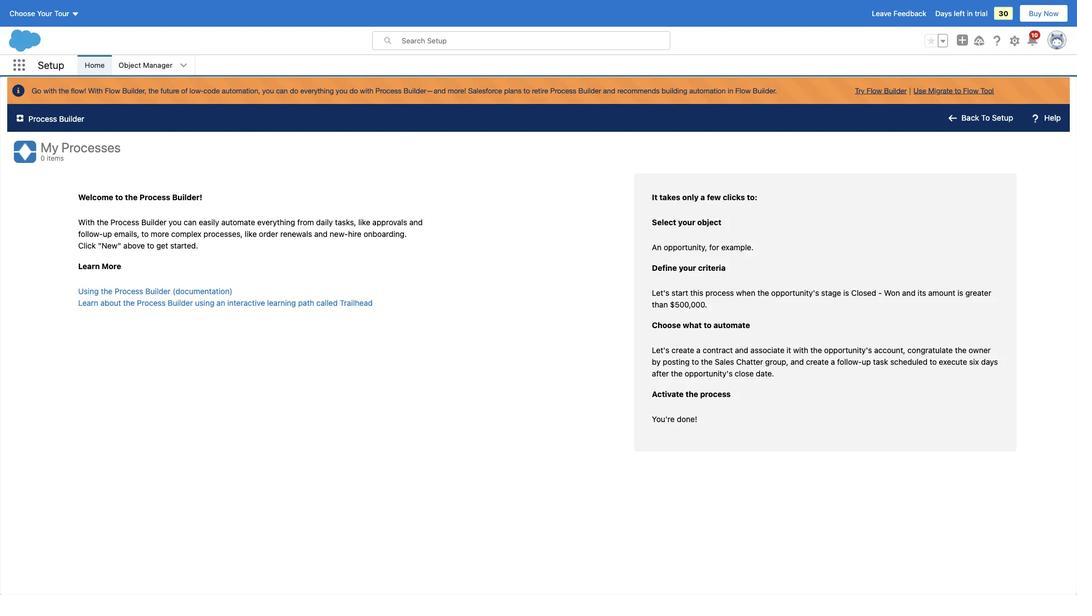 Task type: describe. For each thing, give the bounding box(es) containing it.
10 button
[[1026, 31, 1041, 47]]

days left in trial
[[936, 9, 988, 18]]

days
[[936, 9, 952, 18]]

your
[[37, 9, 52, 18]]

choose your tour button
[[9, 4, 80, 22]]

buy now
[[1030, 9, 1059, 18]]

choose
[[9, 9, 35, 18]]

home
[[85, 61, 105, 69]]

leave feedback
[[872, 9, 927, 18]]

30
[[999, 9, 1009, 18]]

10
[[1032, 32, 1039, 38]]

Search Setup text field
[[402, 32, 670, 50]]

left
[[954, 9, 965, 18]]



Task type: locate. For each thing, give the bounding box(es) containing it.
trial
[[975, 9, 988, 18]]

object
[[119, 61, 141, 69]]

feedback
[[894, 9, 927, 18]]

tour
[[54, 9, 69, 18]]

object manager link
[[112, 55, 179, 75]]

home link
[[78, 55, 111, 75]]

leave feedback link
[[872, 9, 927, 18]]

leave
[[872, 9, 892, 18]]

in
[[967, 9, 973, 18]]

choose your tour
[[9, 9, 69, 18]]

manager
[[143, 61, 173, 69]]

buy now button
[[1020, 4, 1069, 22]]

group
[[925, 34, 949, 47]]

buy
[[1030, 9, 1042, 18]]

now
[[1044, 9, 1059, 18]]

setup
[[38, 59, 64, 71]]

object manager
[[119, 61, 173, 69]]



Task type: vqa. For each thing, say whether or not it's contained in the screenshot.
'SHOWING' to the right
no



